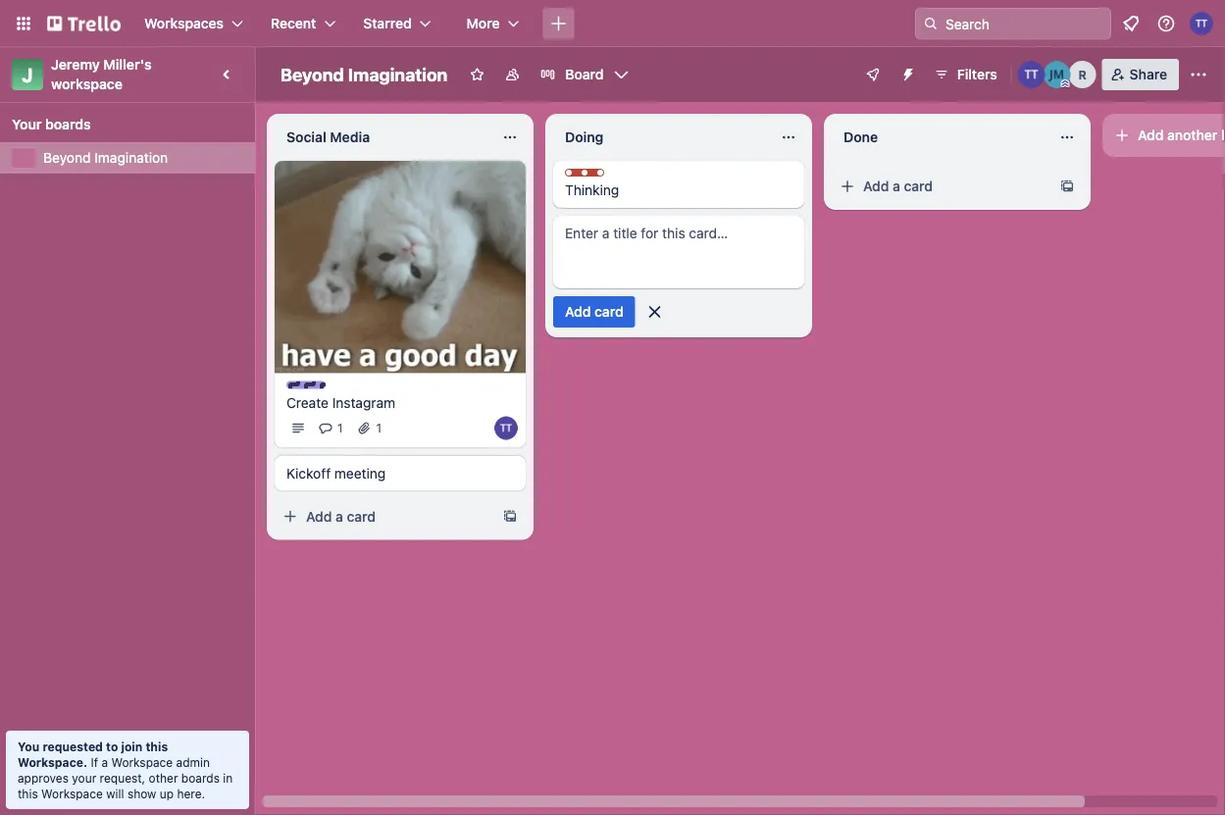 Task type: vqa. For each thing, say whether or not it's contained in the screenshot.
the topmost boards
yes



Task type: describe. For each thing, give the bounding box(es) containing it.
add down kickoff
[[306, 508, 332, 524]]

recent button
[[259, 8, 348, 39]]

boards inside the if a workspace admin approves your request, other boards in this workspace will show up here.
[[181, 771, 220, 785]]

cancel image
[[645, 302, 665, 322]]

add a card for done
[[863, 178, 933, 194]]

admin
[[176, 755, 210, 769]]

open information menu image
[[1157, 14, 1176, 33]]

thoughts
[[585, 170, 639, 183]]

rubyanndersson (rubyanndersson) image
[[1069, 61, 1097, 88]]

1 horizontal spatial terry turtle (terryturtle) image
[[1018, 61, 1045, 88]]

here.
[[177, 787, 205, 801]]

create instagram
[[286, 394, 396, 410]]

approves
[[18, 771, 69, 785]]

li
[[1221, 127, 1225, 143]]

in
[[223, 771, 233, 785]]

starred
[[363, 15, 412, 31]]

workspace
[[51, 76, 123, 92]]

board button
[[532, 59, 637, 90]]

color: purple, title: none image
[[286, 381, 326, 389]]

r button
[[1069, 61, 1097, 88]]

r
[[1079, 68, 1087, 81]]

search image
[[923, 16, 939, 31]]

add another li button
[[1103, 114, 1225, 157]]

star or unstar board image
[[469, 67, 485, 82]]

thinking
[[565, 182, 619, 198]]

board
[[565, 66, 604, 82]]

workspace visible image
[[505, 67, 520, 82]]

your
[[12, 116, 42, 132]]

0 vertical spatial workspace
[[111, 755, 173, 769]]

card for done
[[904, 178, 933, 194]]

show menu image
[[1189, 65, 1209, 84]]

more
[[467, 15, 500, 31]]

0 horizontal spatial imagination
[[94, 150, 168, 166]]

create from template… image for done
[[1060, 179, 1075, 194]]

other
[[149, 771, 178, 785]]

0 horizontal spatial terry turtle (terryturtle) image
[[494, 416, 518, 440]]

jeremy miller (jeremymiller198) image
[[1044, 61, 1071, 88]]

power ups image
[[865, 67, 881, 82]]

workspaces
[[144, 15, 224, 31]]

add a card for social media
[[306, 508, 376, 524]]

create instagram link
[[286, 393, 514, 412]]

done
[[844, 129, 878, 145]]

filters
[[957, 66, 997, 82]]

kickoff meeting link
[[286, 463, 514, 483]]

your boards
[[12, 116, 91, 132]]

automation image
[[893, 59, 920, 86]]

to
[[106, 740, 118, 753]]

media
[[330, 129, 370, 145]]

more button
[[455, 8, 531, 39]]

instagram
[[332, 394, 396, 410]]

0 vertical spatial boards
[[45, 116, 91, 132]]

this inside you requested to join this workspace.
[[146, 740, 168, 753]]

starred button
[[352, 8, 443, 39]]

Doing text field
[[553, 122, 769, 153]]

up
[[160, 787, 174, 801]]

add inside button
[[565, 304, 591, 320]]

share
[[1130, 66, 1167, 82]]

request,
[[100, 771, 145, 785]]

your boards with 1 items element
[[12, 113, 233, 136]]

a inside the if a workspace admin approves your request, other boards in this workspace will show up here.
[[101, 755, 108, 769]]

recent
[[271, 15, 316, 31]]

2 1 from the left
[[376, 421, 382, 435]]

add card button
[[553, 296, 635, 328]]

meeting
[[334, 465, 386, 481]]

if a workspace admin approves your request, other boards in this workspace will show up here.
[[18, 755, 233, 801]]

doing
[[565, 129, 604, 145]]



Task type: locate. For each thing, give the bounding box(es) containing it.
add a card button down kickoff meeting 'link'
[[275, 501, 494, 532]]

beyond down your boards
[[43, 150, 91, 166]]

social
[[286, 129, 326, 145]]

another
[[1168, 127, 1218, 143]]

add left another
[[1138, 127, 1164, 143]]

color: bold red, title: "thoughts" element
[[565, 169, 639, 183]]

beyond imagination link
[[43, 148, 243, 168]]

1 horizontal spatial this
[[146, 740, 168, 753]]

create from template… image
[[1060, 179, 1075, 194], [502, 509, 518, 524]]

jeremy miller's workspace
[[51, 56, 155, 92]]

you
[[18, 740, 40, 753]]

0 vertical spatial a
[[893, 178, 900, 194]]

1 horizontal spatial imagination
[[348, 64, 448, 85]]

add a card button down done text box
[[832, 171, 1052, 202]]

imagination
[[348, 64, 448, 85], [94, 150, 168, 166]]

a
[[893, 178, 900, 194], [336, 508, 343, 524], [101, 755, 108, 769]]

share button
[[1102, 59, 1179, 90]]

1 horizontal spatial create from template… image
[[1060, 179, 1075, 194]]

1 vertical spatial this
[[18, 787, 38, 801]]

add down done
[[863, 178, 889, 194]]

card for social media
[[347, 508, 376, 524]]

1 1 from the left
[[337, 421, 343, 435]]

back to home image
[[47, 8, 121, 39]]

card down done text box
[[904, 178, 933, 194]]

2 horizontal spatial a
[[893, 178, 900, 194]]

boards right your
[[45, 116, 91, 132]]

workspace down join
[[111, 755, 173, 769]]

imagination down starred dropdown button
[[348, 64, 448, 85]]

beyond imagination
[[281, 64, 448, 85], [43, 150, 168, 166]]

0 vertical spatial imagination
[[348, 64, 448, 85]]

2 horizontal spatial card
[[904, 178, 933, 194]]

0 horizontal spatial add a card
[[306, 508, 376, 524]]

a for social media
[[336, 508, 343, 524]]

jeremy
[[51, 56, 100, 73]]

requested
[[43, 740, 103, 753]]

a down kickoff meeting at the bottom left
[[336, 508, 343, 524]]

workspace.
[[18, 755, 87, 769]]

0 horizontal spatial beyond imagination
[[43, 150, 168, 166]]

primary element
[[0, 0, 1225, 47]]

0 horizontal spatial 1
[[337, 421, 343, 435]]

beyond imagination down starred
[[281, 64, 448, 85]]

you requested to join this workspace.
[[18, 740, 168, 769]]

0 vertical spatial beyond imagination
[[281, 64, 448, 85]]

miller's
[[103, 56, 152, 73]]

0 vertical spatial beyond
[[281, 64, 344, 85]]

if
[[91, 755, 98, 769]]

terry turtle (terryturtle) image
[[1018, 61, 1045, 88], [494, 416, 518, 440]]

show
[[127, 787, 156, 801]]

add inside button
[[1138, 127, 1164, 143]]

1 vertical spatial boards
[[181, 771, 220, 785]]

0 vertical spatial card
[[904, 178, 933, 194]]

add left cancel 'icon'
[[565, 304, 591, 320]]

1 vertical spatial beyond imagination
[[43, 150, 168, 166]]

thinking link
[[565, 181, 793, 200]]

1 horizontal spatial add a card
[[863, 178, 933, 194]]

0 horizontal spatial beyond
[[43, 150, 91, 166]]

card left cancel 'icon'
[[595, 304, 624, 320]]

Done text field
[[832, 122, 1048, 153]]

1 horizontal spatial add a card button
[[832, 171, 1052, 202]]

1 vertical spatial imagination
[[94, 150, 168, 166]]

1 down create instagram
[[337, 421, 343, 435]]

create from template… image for social media
[[502, 509, 518, 524]]

this member is an admin of this board. image
[[1061, 79, 1070, 88]]

0 horizontal spatial boards
[[45, 116, 91, 132]]

Enter a title for this card… text field
[[553, 216, 804, 288]]

add another li
[[1138, 127, 1225, 143]]

0 vertical spatial create from template… image
[[1060, 179, 1075, 194]]

Social Media text field
[[275, 122, 491, 153]]

kickoff
[[286, 465, 331, 481]]

a for done
[[893, 178, 900, 194]]

thoughts thinking
[[565, 170, 639, 198]]

imagination down your boards with 1 items element
[[94, 150, 168, 166]]

workspace navigation collapse icon image
[[214, 61, 241, 88]]

your
[[72, 771, 96, 785]]

1 horizontal spatial 1
[[376, 421, 382, 435]]

1
[[337, 421, 343, 435], [376, 421, 382, 435]]

join
[[121, 740, 143, 753]]

beyond imagination inside text box
[[281, 64, 448, 85]]

will
[[106, 787, 124, 801]]

1 horizontal spatial boards
[[181, 771, 220, 785]]

filters button
[[928, 59, 1003, 90]]

this inside the if a workspace admin approves your request, other boards in this workspace will show up here.
[[18, 787, 38, 801]]

1 horizontal spatial card
[[595, 304, 624, 320]]

social media
[[286, 129, 370, 145]]

terry turtle (terryturtle) image
[[1190, 12, 1214, 35]]

add
[[1138, 127, 1164, 143], [863, 178, 889, 194], [565, 304, 591, 320], [306, 508, 332, 524]]

card
[[904, 178, 933, 194], [595, 304, 624, 320], [347, 508, 376, 524]]

2 vertical spatial card
[[347, 508, 376, 524]]

j
[[22, 63, 33, 86]]

add a card button for social media
[[275, 501, 494, 532]]

beyond imagination down your boards with 1 items element
[[43, 150, 168, 166]]

add a card button
[[832, 171, 1052, 202], [275, 501, 494, 532]]

1 vertical spatial create from template… image
[[502, 509, 518, 524]]

card down meeting
[[347, 508, 376, 524]]

workspace down your
[[41, 787, 103, 801]]

1 horizontal spatial beyond
[[281, 64, 344, 85]]

1 vertical spatial terry turtle (terryturtle) image
[[494, 416, 518, 440]]

this
[[146, 740, 168, 753], [18, 787, 38, 801]]

0 horizontal spatial this
[[18, 787, 38, 801]]

0 horizontal spatial add a card button
[[275, 501, 494, 532]]

add a card button for done
[[832, 171, 1052, 202]]

0 horizontal spatial a
[[101, 755, 108, 769]]

add a card
[[863, 178, 933, 194], [306, 508, 376, 524]]

1 vertical spatial add a card button
[[275, 501, 494, 532]]

1 vertical spatial a
[[336, 508, 343, 524]]

boards down admin
[[181, 771, 220, 785]]

a down done text box
[[893, 178, 900, 194]]

card inside add card button
[[595, 304, 624, 320]]

1 horizontal spatial a
[[336, 508, 343, 524]]

add a card down done
[[863, 178, 933, 194]]

this right join
[[146, 740, 168, 753]]

0 horizontal spatial card
[[347, 508, 376, 524]]

create
[[286, 394, 329, 410]]

0 horizontal spatial workspace
[[41, 787, 103, 801]]

add a card down kickoff meeting at the bottom left
[[306, 508, 376, 524]]

add card
[[565, 304, 624, 320]]

1 horizontal spatial beyond imagination
[[281, 64, 448, 85]]

beyond down recent dropdown button
[[281, 64, 344, 85]]

1 vertical spatial add a card
[[306, 508, 376, 524]]

1 horizontal spatial workspace
[[111, 755, 173, 769]]

Search field
[[939, 9, 1111, 38]]

1 vertical spatial workspace
[[41, 787, 103, 801]]

imagination inside text box
[[348, 64, 448, 85]]

beyond inside "beyond imagination" text box
[[281, 64, 344, 85]]

boards
[[45, 116, 91, 132], [181, 771, 220, 785]]

0 vertical spatial terry turtle (terryturtle) image
[[1018, 61, 1045, 88]]

kickoff meeting
[[286, 465, 386, 481]]

create board or workspace image
[[549, 14, 569, 33]]

0 vertical spatial add a card
[[863, 178, 933, 194]]

0 horizontal spatial create from template… image
[[502, 509, 518, 524]]

1 vertical spatial card
[[595, 304, 624, 320]]

workspace
[[111, 755, 173, 769], [41, 787, 103, 801]]

Board name text field
[[271, 59, 458, 90]]

a right if
[[101, 755, 108, 769]]

workspaces button
[[132, 8, 255, 39]]

beyond
[[281, 64, 344, 85], [43, 150, 91, 166]]

beyond inside beyond imagination link
[[43, 150, 91, 166]]

1 vertical spatial beyond
[[43, 150, 91, 166]]

0 vertical spatial this
[[146, 740, 168, 753]]

0 notifications image
[[1119, 12, 1143, 35]]

0 vertical spatial add a card button
[[832, 171, 1052, 202]]

1 down instagram
[[376, 421, 382, 435]]

2 vertical spatial a
[[101, 755, 108, 769]]

this down approves
[[18, 787, 38, 801]]



